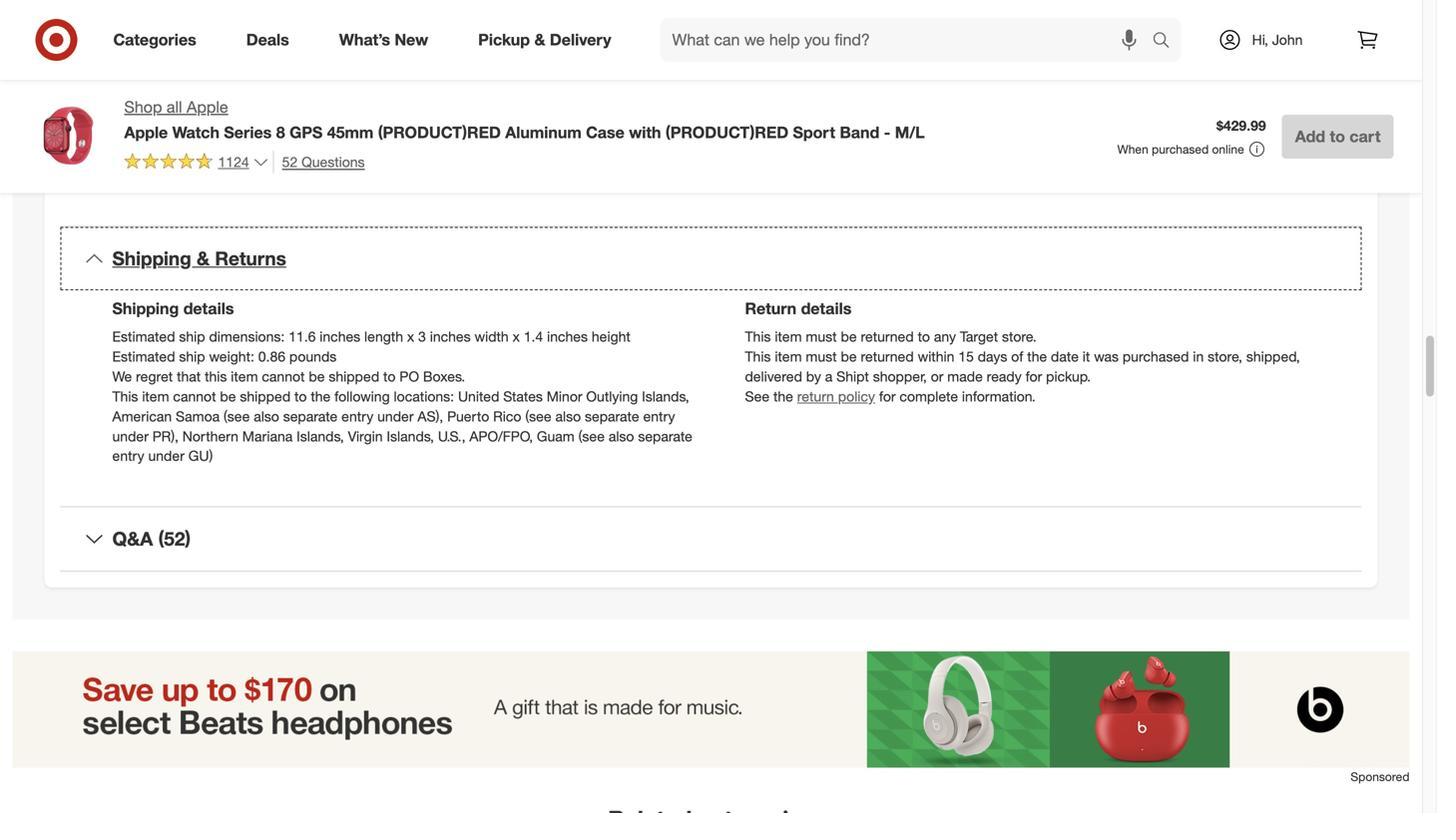 Task type: describe. For each thing, give the bounding box(es) containing it.
0 horizontal spatial the
[[311, 388, 331, 405]]

that
[[177, 368, 201, 385]]

online
[[1212, 142, 1245, 157]]

po
[[400, 368, 419, 385]]

1 inches from the left
[[320, 328, 361, 345]]

item down regret
[[142, 388, 169, 405]]

length
[[364, 328, 403, 345]]

what's
[[339, 30, 390, 49]]

see
[[745, 388, 770, 405]]

all
[[167, 97, 182, 117]]

any
[[934, 328, 956, 345]]

information.
[[962, 388, 1036, 405]]

0 vertical spatial this
[[745, 328, 771, 345]]

0 vertical spatial for
[[1026, 368, 1042, 385]]

states
[[503, 388, 543, 405]]

2 inches from the left
[[430, 328, 471, 345]]

this item cannot be shipped to the following locations:
[[112, 388, 454, 405]]

regret
[[136, 368, 173, 385]]

delivered
[[745, 368, 803, 385]]

ready
[[987, 368, 1022, 385]]

3 inches from the left
[[547, 328, 588, 345]]

1 (product)red from the left
[[378, 123, 501, 142]]

series
[[224, 123, 272, 142]]

new
[[395, 30, 428, 49]]

2 estimated from the top
[[112, 348, 175, 365]]

(52)
[[158, 527, 191, 550]]

11.6
[[289, 328, 316, 345]]

1 vertical spatial under
[[112, 427, 149, 445]]

by
[[806, 368, 821, 385]]

a
[[825, 368, 833, 385]]

aluminum
[[505, 123, 582, 142]]

height
[[592, 328, 631, 345]]

what's new
[[339, 30, 428, 49]]

with
[[629, 123, 661, 142]]

policy
[[838, 388, 875, 405]]

-
[[884, 123, 891, 142]]

q&a
[[112, 527, 153, 550]]

case
[[586, 123, 625, 142]]

0 horizontal spatial islands,
[[297, 427, 344, 445]]

hi, john
[[1252, 31, 1303, 48]]

shipped,
[[1247, 348, 1300, 365]]

to inside shipping details estimated ship dimensions: 11.6 inches length x 3 inches width x 1.4 inches height estimated ship weight: 0.86 pounds we regret that this item cannot be shipped to po boxes.
[[383, 368, 396, 385]]

search
[[1143, 32, 1191, 51]]

shipping for shipping & returns
[[112, 247, 191, 270]]

categories link
[[96, 18, 221, 62]]

sponsored
[[1351, 770, 1410, 785]]

as),
[[418, 408, 443, 425]]

northern
[[182, 427, 239, 445]]

it
[[1083, 348, 1090, 365]]

we
[[112, 368, 132, 385]]

2 horizontal spatial (see
[[579, 427, 605, 445]]

details for shipping
[[183, 299, 234, 318]]

outlying
[[586, 388, 638, 405]]

questions
[[302, 153, 365, 171]]

1124
[[218, 153, 249, 170]]

2 horizontal spatial islands,
[[642, 388, 689, 405]]

date
[[1051, 348, 1079, 365]]

when purchased online
[[1118, 142, 1245, 157]]

pickup
[[478, 30, 530, 49]]

or
[[931, 368, 944, 385]]

cannot inside shipping details estimated ship dimensions: 11.6 inches length x 3 inches width x 1.4 inches height estimated ship weight: 0.86 pounds we regret that this item cannot be shipped to po boxes.
[[262, 368, 305, 385]]

q&a (52) button
[[60, 507, 1362, 571]]

complete
[[900, 388, 958, 405]]

15
[[959, 348, 974, 365]]

45mm
[[327, 123, 374, 142]]

0 horizontal spatial shipped
[[240, 388, 291, 405]]

united
[[458, 388, 500, 405]]

1 vertical spatial for
[[879, 388, 896, 405]]

shop all apple apple watch series 8 gps 45mm (product)red aluminum case with (product)red sport band - m/l
[[124, 97, 925, 142]]

1 returned from the top
[[861, 328, 914, 345]]

guam
[[537, 427, 575, 445]]

52 questions
[[282, 153, 365, 171]]

0 vertical spatial purchased
[[1152, 142, 1209, 157]]

gps
[[290, 123, 323, 142]]

puerto
[[447, 408, 489, 425]]

1 horizontal spatial entry
[[342, 408, 374, 425]]

when
[[1118, 142, 1149, 157]]

shipping details estimated ship dimensions: 11.6 inches length x 3 inches width x 1.4 inches height estimated ship weight: 0.86 pounds we regret that this item cannot be shipped to po boxes.
[[112, 299, 631, 385]]

dimensions:
[[209, 328, 285, 345]]

advertisement region
[[12, 652, 1410, 769]]

2 horizontal spatial the
[[1027, 348, 1047, 365]]

returns
[[215, 247, 286, 270]]

1 horizontal spatial islands,
[[387, 427, 434, 445]]

2 x from the left
[[513, 328, 520, 345]]

return policy link
[[797, 388, 875, 405]]

to inside return details this item must be returned to any target store. this item must be returned within 15 days of the date it was purchased in store, shipped, delivered by a shipt shopper, or made ready for pickup. see the return policy for complete information.
[[918, 328, 930, 345]]

0 horizontal spatial also
[[254, 408, 279, 425]]

target
[[960, 328, 998, 345]]

be inside shipping details estimated ship dimensions: 11.6 inches length x 3 inches width x 1.4 inches height estimated ship weight: 0.86 pounds we regret that this item cannot be shipped to po boxes.
[[309, 368, 325, 385]]

0 horizontal spatial cannot
[[173, 388, 216, 405]]

52
[[282, 153, 298, 171]]

$429.99
[[1217, 117, 1266, 134]]

boxes.
[[423, 368, 465, 385]]

2 ship from the top
[[179, 348, 205, 365]]

What can we help you find? suggestions appear below search field
[[660, 18, 1157, 62]]

1 x from the left
[[407, 328, 414, 345]]

return
[[745, 299, 797, 318]]

shop
[[124, 97, 162, 117]]



Task type: locate. For each thing, give the bounding box(es) containing it.
3
[[418, 328, 426, 345]]

inches up pounds
[[320, 328, 361, 345]]

pickup & delivery
[[478, 30, 611, 49]]

1 vertical spatial apple
[[124, 123, 168, 142]]

apple down shop
[[124, 123, 168, 142]]

return
[[797, 388, 834, 405]]

0 vertical spatial under
[[377, 408, 414, 425]]

sport
[[793, 123, 836, 142]]

item
[[775, 328, 802, 345], [775, 348, 802, 365], [231, 368, 258, 385], [142, 388, 169, 405]]

cannot up samoa
[[173, 388, 216, 405]]

0 horizontal spatial inches
[[320, 328, 361, 345]]

1 vertical spatial purchased
[[1123, 348, 1189, 365]]

add to cart button
[[1282, 115, 1394, 159]]

also down minor
[[556, 408, 581, 425]]

pickup.
[[1046, 368, 1091, 385]]

shipping for shipping details estimated ship dimensions: 11.6 inches length x 3 inches width x 1.4 inches height estimated ship weight: 0.86 pounds we regret that this item cannot be shipped to po boxes.
[[112, 299, 179, 318]]

item inside shipping details estimated ship dimensions: 11.6 inches length x 3 inches width x 1.4 inches height estimated ship weight: 0.86 pounds we regret that this item cannot be shipped to po boxes.
[[231, 368, 258, 385]]

1 vertical spatial must
[[806, 348, 837, 365]]

must
[[806, 328, 837, 345], [806, 348, 837, 365]]

for
[[1026, 368, 1042, 385], [879, 388, 896, 405]]

ship
[[179, 328, 205, 345], [179, 348, 205, 365]]

search button
[[1143, 18, 1191, 66]]

2 (product)red from the left
[[666, 123, 789, 142]]

u.s.,
[[438, 427, 466, 445]]

1 shipping from the top
[[112, 247, 191, 270]]

1 horizontal spatial also
[[556, 408, 581, 425]]

be
[[841, 328, 857, 345], [841, 348, 857, 365], [309, 368, 325, 385], [220, 388, 236, 405]]

2 horizontal spatial inches
[[547, 328, 588, 345]]

0.86
[[258, 348, 286, 365]]

under down the locations:
[[377, 408, 414, 425]]

shipped up following
[[329, 368, 379, 385]]

0 vertical spatial estimated
[[112, 328, 175, 345]]

& for pickup
[[535, 30, 546, 49]]

days
[[978, 348, 1008, 365]]

0 horizontal spatial (product)red
[[378, 123, 501, 142]]

0 vertical spatial apple
[[187, 97, 228, 117]]

x left 3
[[407, 328, 414, 345]]

0 vertical spatial cannot
[[262, 368, 305, 385]]

mariana
[[242, 427, 293, 445]]

(product)red right with on the left top of the page
[[666, 123, 789, 142]]

john
[[1273, 31, 1303, 48]]

0 vertical spatial ship
[[179, 328, 205, 345]]

shipping up regret
[[112, 299, 179, 318]]

1 horizontal spatial the
[[774, 388, 793, 405]]

1 horizontal spatial for
[[1026, 368, 1042, 385]]

1 vertical spatial this
[[745, 348, 771, 365]]

also down outlying
[[609, 427, 634, 445]]

2 vertical spatial this
[[112, 388, 138, 405]]

2 must from the top
[[806, 348, 837, 365]]

2 vertical spatial under
[[148, 447, 185, 465]]

purchased left in on the right top of page
[[1123, 348, 1189, 365]]

locations:
[[394, 388, 454, 405]]

item down return
[[775, 328, 802, 345]]

1 horizontal spatial details
[[801, 299, 852, 318]]

0 horizontal spatial entry
[[112, 447, 144, 465]]

(see right "guam"
[[579, 427, 605, 445]]

1 vertical spatial shipping
[[112, 299, 179, 318]]

details for return
[[801, 299, 852, 318]]

delivery
[[550, 30, 611, 49]]

returned
[[861, 328, 914, 345], [861, 348, 914, 365]]

to down pounds
[[295, 388, 307, 405]]

0 vertical spatial &
[[535, 30, 546, 49]]

q&a (52)
[[112, 527, 191, 550]]

this down return
[[745, 328, 771, 345]]

to left po
[[383, 368, 396, 385]]

details up dimensions:
[[183, 299, 234, 318]]

1 details from the left
[[183, 299, 234, 318]]

details inside return details this item must be returned to any target store. this item must be returned within 15 days of the date it was purchased in store, shipped, delivered by a shipt shopper, or made ready for pickup. see the return policy for complete information.
[[801, 299, 852, 318]]

(see
[[224, 408, 250, 425], [525, 408, 552, 425], [579, 427, 605, 445]]

1 horizontal spatial x
[[513, 328, 520, 345]]

apple
[[187, 97, 228, 117], [124, 123, 168, 142]]

0 horizontal spatial (see
[[224, 408, 250, 425]]

purchased right when
[[1152, 142, 1209, 157]]

to left any
[[918, 328, 930, 345]]

2 shipping from the top
[[112, 299, 179, 318]]

purchased
[[1152, 142, 1209, 157], [1123, 348, 1189, 365]]

store,
[[1208, 348, 1243, 365]]

0 horizontal spatial &
[[197, 247, 210, 270]]

0 vertical spatial shipping
[[112, 247, 191, 270]]

sponsored region
[[12, 652, 1410, 814]]

shipt
[[837, 368, 869, 385]]

2 details from the left
[[801, 299, 852, 318]]

1 vertical spatial estimated
[[112, 348, 175, 365]]

inches right 1.4 on the left top of page
[[547, 328, 588, 345]]

apple up watch
[[187, 97, 228, 117]]

8
[[276, 123, 285, 142]]

2 returned from the top
[[861, 348, 914, 365]]

deals link
[[229, 18, 314, 62]]

52 questions link
[[273, 151, 365, 173]]

to right the add
[[1330, 127, 1345, 146]]

& left returns
[[197, 247, 210, 270]]

(product)red right '45mm'
[[378, 123, 501, 142]]

2 horizontal spatial also
[[609, 427, 634, 445]]

1 estimated from the top
[[112, 328, 175, 345]]

1.4
[[524, 328, 543, 345]]

0 vertical spatial shipped
[[329, 368, 379, 385]]

islands, left 'virgin'
[[297, 427, 344, 445]]

1 vertical spatial returned
[[861, 348, 914, 365]]

the down pounds
[[311, 388, 331, 405]]

shipping & returns
[[112, 247, 286, 270]]

inches
[[320, 328, 361, 345], [430, 328, 471, 345], [547, 328, 588, 345]]

made
[[948, 368, 983, 385]]

2 horizontal spatial entry
[[643, 408, 675, 425]]

item down weight:
[[231, 368, 258, 385]]

& right pickup
[[535, 30, 546, 49]]

shipping & returns button
[[60, 227, 1362, 291]]

also
[[254, 408, 279, 425], [556, 408, 581, 425], [609, 427, 634, 445]]

categories
[[113, 30, 196, 49]]

1 vertical spatial cannot
[[173, 388, 216, 405]]

shipping inside shipping details estimated ship dimensions: 11.6 inches length x 3 inches width x 1.4 inches height estimated ship weight: 0.86 pounds we regret that this item cannot be shipped to po boxes.
[[112, 299, 179, 318]]

(see up northern
[[224, 408, 250, 425]]

for right ready
[[1026, 368, 1042, 385]]

& inside dropdown button
[[197, 247, 210, 270]]

pickup & delivery link
[[461, 18, 636, 62]]

following
[[334, 388, 390, 405]]

1 horizontal spatial cannot
[[262, 368, 305, 385]]

islands, right outlying
[[642, 388, 689, 405]]

american
[[112, 408, 172, 425]]

of
[[1012, 348, 1024, 365]]

watch
[[172, 123, 220, 142]]

1 must from the top
[[806, 328, 837, 345]]

1 ship from the top
[[179, 328, 205, 345]]

was
[[1094, 348, 1119, 365]]

pr),
[[152, 427, 179, 445]]

within
[[918, 348, 955, 365]]

1 horizontal spatial (product)red
[[666, 123, 789, 142]]

x
[[407, 328, 414, 345], [513, 328, 520, 345]]

1 horizontal spatial shipped
[[329, 368, 379, 385]]

1 horizontal spatial (see
[[525, 408, 552, 425]]

0 horizontal spatial apple
[[124, 123, 168, 142]]

image of apple watch series 8 gps 45mm (product)red aluminum case with (product)red sport band - m/l image
[[28, 96, 108, 176]]

this down we
[[112, 388, 138, 405]]

rico
[[493, 408, 522, 425]]

details inside shipping details estimated ship dimensions: 11.6 inches length x 3 inches width x 1.4 inches height estimated ship weight: 0.86 pounds we regret that this item cannot be shipped to po boxes.
[[183, 299, 234, 318]]

item up delivered
[[775, 348, 802, 365]]

inches right 3
[[430, 328, 471, 345]]

1 horizontal spatial inches
[[430, 328, 471, 345]]

1 vertical spatial shipped
[[240, 388, 291, 405]]

united states minor outlying islands, american samoa (see also separate entry under as), puerto rico (see also separate entry under pr), northern mariana islands, virgin islands, u.s., apo/fpo, guam (see also separate entry under gu)
[[112, 388, 693, 465]]

1 vertical spatial &
[[197, 247, 210, 270]]

1 horizontal spatial apple
[[187, 97, 228, 117]]

hi,
[[1252, 31, 1269, 48]]

weight:
[[209, 348, 254, 365]]

cannot up this item cannot be shipped to the following locations:
[[262, 368, 305, 385]]

the right of
[[1027, 348, 1047, 365]]

shipping inside dropdown button
[[112, 247, 191, 270]]

samoa
[[176, 408, 220, 425]]

0 vertical spatial returned
[[861, 328, 914, 345]]

to inside add to cart button
[[1330, 127, 1345, 146]]

x left 1.4 on the left top of page
[[513, 328, 520, 345]]

shopper,
[[873, 368, 927, 385]]

details
[[183, 299, 234, 318], [801, 299, 852, 318]]

minor
[[547, 388, 583, 405]]

store.
[[1002, 328, 1037, 345]]

this
[[205, 368, 227, 385]]

shipped inside shipping details estimated ship dimensions: 11.6 inches length x 3 inches width x 1.4 inches height estimated ship weight: 0.86 pounds we regret that this item cannot be shipped to po boxes.
[[329, 368, 379, 385]]

0 vertical spatial must
[[806, 328, 837, 345]]

0 horizontal spatial for
[[879, 388, 896, 405]]

0 horizontal spatial details
[[183, 299, 234, 318]]

what's new link
[[322, 18, 453, 62]]

this up delivered
[[745, 348, 771, 365]]

band
[[840, 123, 880, 142]]

the down delivered
[[774, 388, 793, 405]]

for down shopper,
[[879, 388, 896, 405]]

&
[[535, 30, 546, 49], [197, 247, 210, 270]]

& for shipping
[[197, 247, 210, 270]]

islands,
[[642, 388, 689, 405], [297, 427, 344, 445], [387, 427, 434, 445]]

shipping left returns
[[112, 247, 191, 270]]

the
[[1027, 348, 1047, 365], [311, 388, 331, 405], [774, 388, 793, 405]]

1 vertical spatial ship
[[179, 348, 205, 365]]

islands, down as),
[[387, 427, 434, 445]]

1124 link
[[124, 151, 269, 175]]

shipped up mariana
[[240, 388, 291, 405]]

1 horizontal spatial &
[[535, 30, 546, 49]]

apo/fpo,
[[470, 427, 533, 445]]

(see down states
[[525, 408, 552, 425]]

pounds
[[289, 348, 337, 365]]

under down american
[[112, 427, 149, 445]]

virgin
[[348, 427, 383, 445]]

add to cart
[[1295, 127, 1381, 146]]

purchased inside return details this item must be returned to any target store. this item must be returned within 15 days of the date it was purchased in store, shipped, delivered by a shipt shopper, or made ready for pickup. see the return policy for complete information.
[[1123, 348, 1189, 365]]

shipping
[[112, 247, 191, 270], [112, 299, 179, 318]]

details right return
[[801, 299, 852, 318]]

0 horizontal spatial x
[[407, 328, 414, 345]]

under down pr),
[[148, 447, 185, 465]]

also up mariana
[[254, 408, 279, 425]]



Task type: vqa. For each thing, say whether or not it's contained in the screenshot.
with
yes



